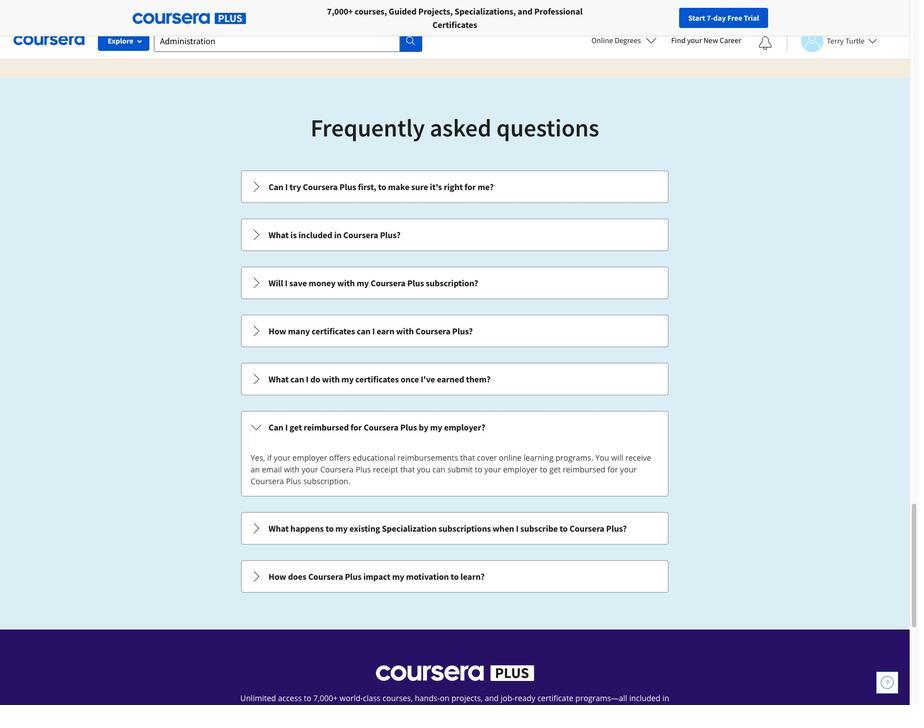 Task type: locate. For each thing, give the bounding box(es) containing it.
and left professional
[[518, 6, 533, 17]]

1 horizontal spatial for
[[465, 181, 476, 193]]

i inside the can i try coursera plus first, to make sure it's right for me? dropdown button
[[285, 181, 288, 193]]

your inside 'unlimited access to 7,000+ world-class courses, hands-on projects, and job-ready certificate programs—all included in your subscription'
[[423, 705, 440, 706]]

i inside how many certificates can i earn with coursera plus? dropdown button
[[372, 326, 375, 337]]

0 horizontal spatial reimbursed
[[304, 422, 349, 433]]

3 what from the top
[[269, 523, 289, 534]]

plus left impact
[[345, 571, 362, 583]]

get inside yes, if your employer offers educational reimbursements that cover online learning programs. you will receive an email with your coursera plus receipt that you can submit to your employer to get reimbursed for your coursera plus subscription.
[[550, 465, 561, 475]]

coursera
[[303, 181, 338, 193], [343, 229, 378, 241], [371, 278, 406, 289], [416, 326, 451, 337], [364, 422, 399, 433], [320, 465, 354, 475], [251, 476, 284, 487], [570, 523, 605, 534], [308, 571, 343, 583]]

0 vertical spatial can
[[269, 181, 284, 193]]

1 horizontal spatial reimbursed
[[563, 465, 606, 475]]

businesses link
[[88, 0, 152, 22]]

reimbursed down programs.
[[563, 465, 606, 475]]

start
[[689, 13, 705, 23]]

2 for from the left
[[242, 6, 254, 17]]

to right happens
[[326, 523, 334, 534]]

1 vertical spatial what
[[269, 374, 289, 385]]

for for for
[[242, 6, 254, 17]]

and inside 7,000+ courses, guided projects, specializations, and professional certificates
[[518, 6, 533, 17]]

for universities
[[166, 6, 224, 17]]

0 horizontal spatial certificates
[[312, 326, 355, 337]]

0 horizontal spatial get
[[290, 422, 302, 433]]

certificates right many
[[312, 326, 355, 337]]

0 vertical spatial get
[[290, 422, 302, 433]]

to right subscribe
[[560, 523, 568, 534]]

2 horizontal spatial plus?
[[606, 523, 627, 534]]

can right the you
[[433, 465, 446, 475]]

included right programs—all at the bottom right
[[629, 693, 661, 704]]

many
[[288, 326, 310, 337]]

coursera plus image
[[133, 13, 246, 24], [376, 666, 534, 682]]

1 vertical spatial can
[[269, 422, 284, 433]]

first,
[[358, 181, 377, 193]]

for up offers
[[351, 422, 362, 433]]

my right impact
[[392, 571, 405, 583]]

0 horizontal spatial that
[[400, 465, 415, 475]]

0 horizontal spatial coursera plus image
[[133, 13, 246, 24]]

1 vertical spatial how
[[269, 571, 286, 583]]

unlimited access to 7,000+ world-class courses, hands-on projects, and job-ready certificate programs—all included in your subscription
[[240, 693, 670, 706]]

what left "do"
[[269, 374, 289, 385]]

and
[[518, 6, 533, 17], [485, 693, 499, 704]]

1 horizontal spatial plus?
[[452, 326, 473, 337]]

1 vertical spatial employer
[[503, 465, 538, 475]]

1 vertical spatial courses,
[[383, 693, 413, 704]]

0 vertical spatial included
[[299, 229, 332, 241]]

me?
[[478, 181, 494, 193]]

0 vertical spatial certificates
[[312, 326, 355, 337]]

2 vertical spatial can
[[433, 465, 446, 475]]

2 vertical spatial what
[[269, 523, 289, 534]]

find
[[671, 35, 686, 45]]

0 horizontal spatial employer
[[293, 453, 327, 463]]

with right the email
[[284, 465, 300, 475]]

learning
[[524, 453, 554, 463]]

employer down online
[[503, 465, 538, 475]]

0 vertical spatial how
[[269, 326, 286, 337]]

can left try
[[269, 181, 284, 193]]

and inside 'unlimited access to 7,000+ world-class courses, hands-on projects, and job-ready certificate programs—all included in your subscription'
[[485, 693, 499, 704]]

1 can from the top
[[269, 181, 284, 193]]

1 vertical spatial included
[[629, 693, 661, 704]]

1 horizontal spatial employer
[[503, 465, 538, 475]]

1 vertical spatial for
[[351, 422, 362, 433]]

coursera up educational
[[364, 422, 399, 433]]

plus inside dropdown button
[[340, 181, 356, 193]]

free
[[728, 13, 743, 23]]

i inside what happens to my existing specialization subscriptions when i subscribe to coursera plus? dropdown button
[[516, 523, 519, 534]]

your down receive
[[620, 465, 637, 475]]

1 horizontal spatial certificates
[[356, 374, 399, 385]]

0 vertical spatial employer
[[293, 453, 327, 463]]

1 horizontal spatial coursera plus image
[[376, 666, 534, 682]]

earned
[[437, 374, 464, 385]]

with
[[337, 278, 355, 289], [396, 326, 414, 337], [322, 374, 340, 385], [284, 465, 300, 475]]

0 horizontal spatial for
[[351, 422, 362, 433]]

7,000+ inside 7,000+ courses, guided projects, specializations, and professional certificates
[[327, 6, 353, 17]]

how
[[269, 326, 286, 337], [269, 571, 286, 583]]

your down hands-
[[423, 705, 440, 706]]

businesses
[[105, 6, 148, 17]]

0 horizontal spatial and
[[485, 693, 499, 704]]

what can i do with my certificates once i've earned them?
[[269, 374, 491, 385]]

coursera down first,
[[343, 229, 378, 241]]

for left universities on the top of the page
[[166, 6, 178, 17]]

what happens to my existing specialization subscriptions when i subscribe to coursera plus? button
[[242, 513, 668, 545]]

can up if
[[269, 422, 284, 433]]

included right is
[[299, 229, 332, 241]]

with inside yes, if your employer offers educational reimbursements that cover online learning programs. you will receive an email with your coursera plus receipt that you can submit to your employer to get reimbursed for your coursera plus subscription.
[[284, 465, 300, 475]]

2 vertical spatial for
[[608, 465, 618, 475]]

receipt
[[373, 465, 398, 475]]

my for coursera
[[357, 278, 369, 289]]

reimbursed up offers
[[304, 422, 349, 433]]

0 vertical spatial courses,
[[355, 6, 387, 17]]

educational
[[353, 453, 396, 463]]

1 vertical spatial that
[[400, 465, 415, 475]]

my
[[357, 278, 369, 289], [342, 374, 354, 385], [430, 422, 442, 433], [336, 523, 348, 534], [392, 571, 405, 583]]

certificates
[[312, 326, 355, 337], [356, 374, 399, 385]]

2 can from the top
[[269, 422, 284, 433]]

an
[[251, 465, 260, 475]]

terry turtle
[[827, 36, 865, 46]]

can left earn
[[357, 326, 371, 337]]

coursera right earn
[[416, 326, 451, 337]]

0 horizontal spatial for
[[166, 6, 178, 17]]

can left "do"
[[291, 374, 304, 385]]

1 for from the left
[[166, 6, 178, 17]]

specialization
[[382, 523, 437, 534]]

universities
[[180, 6, 224, 17]]

0 horizontal spatial plus?
[[380, 229, 401, 241]]

you
[[595, 453, 609, 463]]

in
[[334, 229, 342, 241], [663, 693, 670, 704]]

courses, left guided
[[355, 6, 387, 17]]

with right earn
[[396, 326, 414, 337]]

how does coursera plus impact my motivation to learn?
[[269, 571, 485, 583]]

0 vertical spatial in
[[334, 229, 342, 241]]

1 vertical spatial 7,000+
[[313, 693, 338, 704]]

to right first,
[[378, 181, 386, 193]]

coursera down offers
[[320, 465, 354, 475]]

and left job-
[[485, 693, 499, 704]]

how left does at bottom left
[[269, 571, 286, 583]]

0 vertical spatial 7,000+
[[327, 6, 353, 17]]

1 horizontal spatial that
[[460, 453, 475, 463]]

1 horizontal spatial included
[[629, 693, 661, 704]]

world-
[[340, 693, 363, 704]]

1 vertical spatial in
[[663, 693, 670, 704]]

make
[[388, 181, 410, 193]]

can
[[269, 181, 284, 193], [269, 422, 284, 433]]

what
[[269, 229, 289, 241], [269, 374, 289, 385], [269, 523, 289, 534]]

my for motivation
[[392, 571, 405, 583]]

for for for universities
[[166, 6, 178, 17]]

1 horizontal spatial can
[[357, 326, 371, 337]]

certificates left the once
[[356, 374, 399, 385]]

0 vertical spatial reimbursed
[[304, 422, 349, 433]]

7,000+
[[327, 6, 353, 17], [313, 693, 338, 704]]

0 horizontal spatial can
[[291, 374, 304, 385]]

your right if
[[274, 453, 291, 463]]

plus
[[340, 181, 356, 193], [407, 278, 424, 289], [400, 422, 417, 433], [356, 465, 371, 475], [286, 476, 301, 487], [345, 571, 362, 583]]

that left the you
[[400, 465, 415, 475]]

1 vertical spatial get
[[550, 465, 561, 475]]

what left is
[[269, 229, 289, 241]]

included inside 'unlimited access to 7,000+ world-class courses, hands-on projects, and job-ready certificate programs—all included in your subscription'
[[629, 693, 661, 704]]

0 horizontal spatial included
[[299, 229, 332, 241]]

what left happens
[[269, 523, 289, 534]]

specializations,
[[455, 6, 516, 17]]

2 what from the top
[[269, 374, 289, 385]]

None search field
[[154, 29, 423, 52]]

them?
[[466, 374, 491, 385]]

reimbursed inside dropdown button
[[304, 422, 349, 433]]

1 vertical spatial coursera plus image
[[376, 666, 534, 682]]

plus left the by
[[400, 422, 417, 433]]

can i get reimbursed for coursera plus by my employer? button
[[242, 412, 668, 443]]

what is included in coursera plus? button
[[242, 219, 668, 251]]

what for what is included in coursera plus?
[[269, 229, 289, 241]]

yes, if your employer offers educational reimbursements that cover online learning programs. you will receive an email with your coursera plus receipt that you can submit to your employer to get reimbursed for your coursera plus subscription.
[[251, 453, 652, 487]]

1 horizontal spatial and
[[518, 6, 533, 17]]

will
[[269, 278, 283, 289]]

online
[[592, 35, 613, 45]]

2 horizontal spatial can
[[433, 465, 446, 475]]

for down will
[[608, 465, 618, 475]]

0 vertical spatial coursera plus image
[[133, 13, 246, 24]]

for left me?
[[465, 181, 476, 193]]

will i save money with my coursera plus subscription?
[[269, 278, 478, 289]]

ready
[[515, 693, 536, 704]]

courses, right the class at the left bottom
[[383, 693, 413, 704]]

day
[[714, 13, 726, 23]]

1 vertical spatial certificates
[[356, 374, 399, 385]]

1 vertical spatial and
[[485, 693, 499, 704]]

subscription.
[[303, 476, 351, 487]]

projects,
[[418, 6, 453, 17]]

0 vertical spatial and
[[518, 6, 533, 17]]

coursera inside dropdown button
[[303, 181, 338, 193]]

0 vertical spatial that
[[460, 453, 475, 463]]

degrees
[[615, 35, 641, 45]]

existing
[[350, 523, 380, 534]]

0 horizontal spatial in
[[334, 229, 342, 241]]

0 vertical spatial can
[[357, 326, 371, 337]]

can i try coursera plus first, to make sure it's right for me?
[[269, 181, 494, 193]]

employer up subscription.
[[293, 453, 327, 463]]

how left many
[[269, 326, 286, 337]]

coursera right try
[[303, 181, 338, 193]]

included
[[299, 229, 332, 241], [629, 693, 661, 704]]

once
[[401, 374, 419, 385]]

can inside yes, if your employer offers educational reimbursements that cover online learning programs. you will receive an email with your coursera plus receipt that you can submit to your employer to get reimbursed for your coursera plus subscription.
[[433, 465, 446, 475]]

employer
[[293, 453, 327, 463], [503, 465, 538, 475]]

plus?
[[380, 229, 401, 241], [452, 326, 473, 337], [606, 523, 627, 534]]

my right the by
[[430, 422, 442, 433]]

1 vertical spatial can
[[291, 374, 304, 385]]

1 vertical spatial reimbursed
[[563, 465, 606, 475]]

0 vertical spatial what
[[269, 229, 289, 241]]

can inside what can i do with my certificates once i've earned them? dropdown button
[[291, 374, 304, 385]]

my inside dropdown button
[[430, 422, 442, 433]]

my right "do"
[[342, 374, 354, 385]]

courses, inside 7,000+ courses, guided projects, specializations, and professional certificates
[[355, 6, 387, 17]]

0 vertical spatial for
[[465, 181, 476, 193]]

can inside how many certificates can i earn with coursera plus? dropdown button
[[357, 326, 371, 337]]

1 horizontal spatial get
[[550, 465, 561, 475]]

2 horizontal spatial for
[[608, 465, 618, 475]]

my right money
[[357, 278, 369, 289]]

to
[[378, 181, 386, 193], [475, 465, 482, 475], [540, 465, 548, 475], [326, 523, 334, 534], [560, 523, 568, 534], [451, 571, 459, 583], [304, 693, 311, 704]]

what for what happens to my existing specialization subscriptions when i subscribe to coursera plus?
[[269, 523, 289, 534]]

1 horizontal spatial in
[[663, 693, 670, 704]]

can inside dropdown button
[[269, 181, 284, 193]]

list
[[240, 170, 670, 594]]

i've
[[421, 374, 435, 385]]

1 how from the top
[[269, 326, 286, 337]]

how does coursera plus impact my motivation to learn? button
[[242, 561, 668, 593]]

frequently
[[311, 112, 425, 143]]

to right access
[[304, 693, 311, 704]]

1 what from the top
[[269, 229, 289, 241]]

i
[[285, 181, 288, 193], [285, 278, 288, 289], [372, 326, 375, 337], [306, 374, 309, 385], [285, 422, 288, 433], [516, 523, 519, 534]]

in inside 'unlimited access to 7,000+ world-class courses, hands-on projects, and job-ready certificate programs—all included in your subscription'
[[663, 693, 670, 704]]

2 how from the top
[[269, 571, 286, 583]]

that up submit on the bottom of page
[[460, 453, 475, 463]]

1 horizontal spatial for
[[242, 6, 254, 17]]

your right find
[[687, 35, 702, 45]]

can inside dropdown button
[[269, 422, 284, 433]]

offers
[[329, 453, 351, 463]]

coursera plus image for access
[[376, 666, 534, 682]]

for up what do you want to learn? text box
[[242, 6, 254, 17]]

get
[[290, 422, 302, 433], [550, 465, 561, 475]]

your
[[687, 35, 702, 45], [274, 453, 291, 463], [302, 465, 318, 475], [485, 465, 501, 475], [620, 465, 637, 475], [423, 705, 440, 706]]

2 vertical spatial plus?
[[606, 523, 627, 534]]

can
[[357, 326, 371, 337], [291, 374, 304, 385], [433, 465, 446, 475]]

plus left first,
[[340, 181, 356, 193]]

to inside dropdown button
[[378, 181, 386, 193]]



Task type: vqa. For each thing, say whether or not it's contained in the screenshot.
"TO" inside How does Coursera Plus impact my motivation to learn? DROPDOWN BUTTON
yes



Task type: describe. For each thing, give the bounding box(es) containing it.
learn?
[[461, 571, 485, 583]]

included inside dropdown button
[[299, 229, 332, 241]]

reimbursed inside yes, if your employer offers educational reimbursements that cover online learning programs. you will receive an email with your coursera plus receipt that you can submit to your employer to get reimbursed for your coursera plus subscription.
[[563, 465, 606, 475]]

what for what can i do with my certificates once i've earned them?
[[269, 374, 289, 385]]

what happens to my existing specialization subscriptions when i subscribe to coursera plus?
[[269, 523, 627, 534]]

when
[[493, 523, 514, 534]]

with right money
[[337, 278, 355, 289]]

if
[[267, 453, 272, 463]]

list containing can i try coursera plus first, to make sure it's right for me?
[[240, 170, 670, 594]]

subscribe
[[521, 523, 558, 534]]

frequently asked questions
[[311, 112, 599, 143]]

motivation
[[406, 571, 449, 583]]

save
[[289, 278, 307, 289]]

will
[[611, 453, 623, 463]]

my for certificates
[[342, 374, 354, 385]]

yes,
[[251, 453, 265, 463]]

plus left subscription?
[[407, 278, 424, 289]]

to down "learning"
[[540, 465, 548, 475]]

online degrees button
[[583, 28, 666, 53]]

show notifications image
[[759, 36, 772, 50]]

earn
[[377, 326, 395, 337]]

find your new career
[[671, 35, 742, 45]]

career
[[720, 35, 742, 45]]

how for how many certificates can i earn with coursera plus?
[[269, 326, 286, 337]]

employer?
[[444, 422, 486, 433]]

start 7-day free trial button
[[680, 8, 768, 28]]

unlimited
[[240, 693, 276, 704]]

7,000+ inside 'unlimited access to 7,000+ world-class courses, hands-on projects, and job-ready certificate programs—all included in your subscription'
[[313, 693, 338, 704]]

i inside what can i do with my certificates once i've earned them? dropdown button
[[306, 374, 309, 385]]

terry
[[827, 36, 844, 46]]

find your new career link
[[666, 34, 747, 48]]

for link
[[237, 0, 310, 22]]

reimbursements
[[398, 453, 458, 463]]

do
[[310, 374, 320, 385]]

1 vertical spatial plus?
[[452, 326, 473, 337]]

my left existing
[[336, 523, 348, 534]]

can i get reimbursed for coursera plus by my employer?
[[269, 422, 486, 433]]

to left 'learn?'
[[451, 571, 459, 583]]

will i save money with my coursera plus subscription? button
[[242, 268, 668, 299]]

plus inside dropdown button
[[400, 422, 417, 433]]

cover
[[477, 453, 497, 463]]

plus down educational
[[356, 465, 371, 475]]

class
[[363, 693, 381, 704]]

you
[[417, 465, 431, 475]]

right
[[444, 181, 463, 193]]

email
[[262, 465, 282, 475]]

0 vertical spatial plus?
[[380, 229, 401, 241]]

subscription?
[[426, 278, 478, 289]]

programs—all
[[576, 693, 627, 704]]

new
[[704, 35, 718, 45]]

receive
[[626, 453, 652, 463]]

banner navigation
[[9, 0, 315, 31]]

online
[[499, 453, 522, 463]]

submit
[[448, 465, 473, 475]]

coursera right subscribe
[[570, 523, 605, 534]]

how many certificates can i earn with coursera plus?
[[269, 326, 473, 337]]

7,000+ courses, guided projects, specializations, and professional certificates
[[327, 6, 583, 30]]

terry turtle button
[[787, 29, 877, 52]]

professional
[[534, 6, 583, 17]]

help center image
[[881, 677, 894, 690]]

trial
[[744, 13, 759, 23]]

in inside dropdown button
[[334, 229, 342, 241]]

certificates
[[433, 19, 477, 30]]

online degrees
[[592, 35, 641, 45]]

coursera down the email
[[251, 476, 284, 487]]

can i try coursera plus first, to make sure it's right for me? button
[[242, 171, 668, 203]]

subscription
[[442, 705, 487, 706]]

for inside dropdown button
[[465, 181, 476, 193]]

how for how does coursera plus impact my motivation to learn?
[[269, 571, 286, 583]]

get inside dropdown button
[[290, 422, 302, 433]]

for inside dropdown button
[[351, 422, 362, 433]]

i inside can i get reimbursed for coursera plus by my employer? dropdown button
[[285, 422, 288, 433]]

what can i do with my certificates once i've earned them? button
[[242, 364, 668, 395]]

plus left subscription.
[[286, 476, 301, 487]]

sure
[[411, 181, 428, 193]]

turtle
[[846, 36, 865, 46]]

guided
[[389, 6, 417, 17]]

asked
[[430, 112, 492, 143]]

access
[[278, 693, 302, 704]]

explore button
[[98, 31, 149, 51]]

by
[[419, 422, 429, 433]]

programs.
[[556, 453, 593, 463]]

certificate
[[538, 693, 574, 704]]

can for can i try coursera plus first, to make sure it's right for me?
[[269, 181, 284, 193]]

what is included in coursera plus?
[[269, 229, 401, 241]]

try
[[290, 181, 301, 193]]

is
[[291, 229, 297, 241]]

job-
[[501, 693, 515, 704]]

start 7-day free trial
[[689, 13, 759, 23]]

questions
[[497, 112, 599, 143]]

What do you want to learn? text field
[[154, 29, 400, 52]]

coursera plus image for courses,
[[133, 13, 246, 24]]

projects,
[[452, 693, 483, 704]]

7-
[[707, 13, 714, 23]]

coursera inside dropdown button
[[364, 422, 399, 433]]

does
[[288, 571, 307, 583]]

courses, inside 'unlimited access to 7,000+ world-class courses, hands-on projects, and job-ready certificate programs—all included in your subscription'
[[383, 693, 413, 704]]

to down cover
[[475, 465, 482, 475]]

your up subscription.
[[302, 465, 318, 475]]

for inside yes, if your employer offers educational reimbursements that cover online learning programs. you will receive an email with your coursera plus receipt that you can submit to your employer to get reimbursed for your coursera plus subscription.
[[608, 465, 618, 475]]

it's
[[430, 181, 442, 193]]

coursera image
[[13, 31, 85, 49]]

hands-
[[415, 693, 440, 704]]

can for can i get reimbursed for coursera plus by my employer?
[[269, 422, 284, 433]]

i inside will i save money with my coursera plus subscription? dropdown button
[[285, 278, 288, 289]]

your down cover
[[485, 465, 501, 475]]

with right "do"
[[322, 374, 340, 385]]

to inside 'unlimited access to 7,000+ world-class courses, hands-on projects, and job-ready certificate programs—all included in your subscription'
[[304, 693, 311, 704]]

coursera up earn
[[371, 278, 406, 289]]

subscriptions
[[439, 523, 491, 534]]

coursera right does at bottom left
[[308, 571, 343, 583]]



